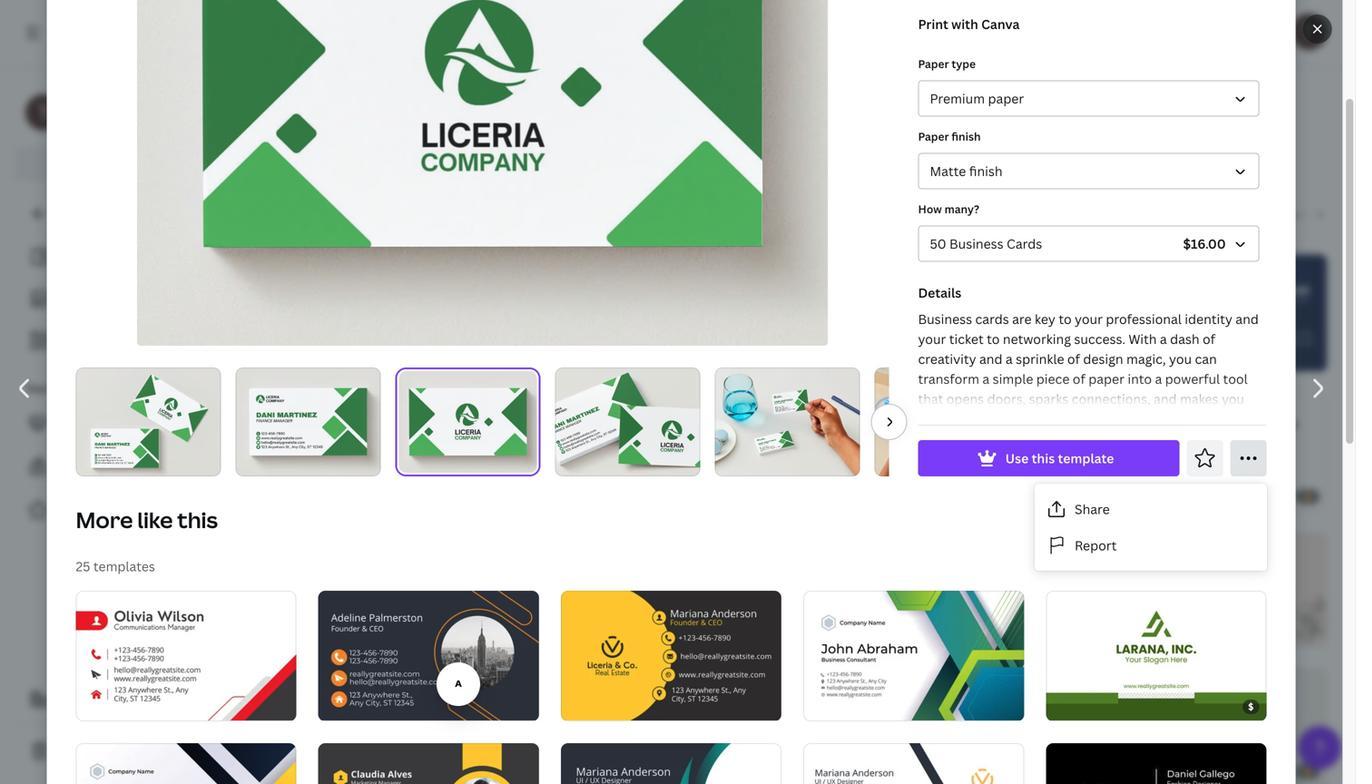 Task type: vqa. For each thing, say whether or not it's contained in the screenshot.
Search search field
no



Task type: describe. For each thing, give the bounding box(es) containing it.
pink aesthetic handwritten wedding agent business card image
[[1129, 534, 1327, 647]]

creative
[[918, 430, 968, 448]]

use this template button
[[918, 440, 1180, 477]]

brown  business card image
[[470, 534, 668, 650]]

red black creative modern business card image
[[251, 255, 449, 371]]

artist button
[[548, 197, 598, 231]]

1 for creative modern business card image corresponding to 1 of 2 link related to dark blue modern design branding  business card image
[[89, 700, 94, 712]]

1 for creative modern business card image associated with 2nd 1 of 2 link from the left
[[331, 700, 336, 712]]

shop
[[533, 98, 607, 137]]

aesthetician button
[[427, 197, 519, 231]]

piece
[[1037, 370, 1070, 388]]

see
[[447, 153, 473, 173]]

1 horizontal spatial cards
[[1191, 430, 1224, 448]]

print with canva
[[918, 15, 1020, 33]]

$16.00
[[1183, 235, 1226, 252]]

templates for 25 templates
[[93, 558, 155, 575]]

paper finish
[[918, 129, 981, 144]]

bakery
[[748, 205, 791, 222]]

navy and brown modern business card image
[[690, 390, 888, 507]]

premium paper
[[930, 90, 1024, 107]]

creative modern business card image for 2nd 1 of 2 link from the left
[[318, 591, 539, 721]]

opens
[[947, 390, 984, 408]]

more
[[476, 153, 513, 173]]

template
[[1058, 450, 1114, 467]]

1 of 2 for creative modern business card image associated with 2nd 1 of 2 link from the left
[[331, 700, 361, 712]]

how
[[918, 202, 942, 217]]

your
[[25, 381, 50, 396]]

0 vertical spatial you
[[1169, 350, 1192, 368]]

1 vertical spatial this
[[177, 505, 218, 535]]

share button
[[1035, 491, 1267, 528]]

share
[[1075, 501, 1110, 518]]

a inside 'button'
[[102, 691, 109, 709]]

paper type
[[918, 56, 976, 71]]

actor button
[[348, 197, 398, 231]]

bartender
[[921, 205, 984, 222]]

pro
[[152, 156, 173, 173]]

0 vertical spatial business
[[734, 98, 859, 137]]

see more free templates suitable for every industry and style to create powerful first impressions.
[[447, 153, 1131, 173]]

so,
[[1142, 410, 1160, 428]]

business for 50
[[950, 235, 1004, 252]]

How many? button
[[918, 226, 1260, 262]]

simple
[[993, 370, 1034, 388]]

2 1 of 2 link from the left
[[318, 591, 539, 721]]

more
[[76, 505, 133, 535]]

2 for 1 of 2 link related to dark blue modern design branding  business card image
[[113, 700, 118, 712]]

paper inside details business cards are key to your professional identity and your ticket to networking success. with a dash of creativity and a sprinkle of design magic, you can transform a simple piece of paper into a powerful tool that opens doors, sparks connections, and makes you unforgettable in the business world. so, get those creative juices flowing and let your business cards become your secret weapon for success.
[[1089, 370, 1125, 388]]

1 of 2 link for dark blue modern design branding  business card image
[[76, 591, 297, 721]]

your content
[[25, 381, 96, 396]]

details business cards are key to your professional identity and your ticket to networking success. with a dash of creativity and a sprinkle of design magic, you can transform a simple piece of paper into a powerful tool that opens doors, sparks connections, and makes you unforgettable in the business world. so, get those creative juices flowing and let your business cards become your secret weapon for success.
[[918, 284, 1259, 468]]

transform
[[918, 370, 980, 388]]

can
[[1195, 350, 1217, 368]]

get canva pro
[[85, 156, 173, 173]]

identity
[[1185, 311, 1233, 328]]

magic,
[[1127, 350, 1166, 368]]

trending button
[[251, 197, 319, 231]]

type
[[952, 56, 976, 71]]

free
[[516, 153, 545, 173]]

trash link
[[15, 734, 236, 770]]

team
[[112, 691, 143, 709]]

babysitting button
[[627, 197, 712, 231]]

follow
[[145, 414, 185, 432]]

all templates link
[[25, 240, 225, 274]]

professional business card image
[[561, 591, 782, 721]]

templates for all templates
[[81, 248, 143, 266]]

back to home
[[58, 206, 143, 223]]

paper inside button
[[988, 90, 1024, 107]]

like
[[137, 505, 173, 535]]

creators you follow link
[[15, 405, 236, 441]]

juices
[[971, 430, 1006, 448]]

elegant white and green business card image
[[1046, 591, 1267, 721]]

let
[[1083, 430, 1100, 448]]

print
[[918, 15, 949, 33]]

bakery button
[[741, 197, 799, 231]]

get
[[85, 156, 107, 173]]

design
[[1084, 350, 1124, 368]]

ticket
[[950, 330, 984, 348]]

suitable
[[622, 153, 678, 173]]

simple corporate business card image
[[690, 530, 888, 646]]

those
[[1186, 410, 1221, 428]]

blue grey minimalist modern business card image
[[1129, 255, 1327, 371]]

a left simple at the right of the page
[[983, 370, 990, 388]]

sparks
[[1029, 390, 1069, 408]]

2 for 2nd 1 of 2 link from the left
[[355, 700, 361, 712]]

back
[[58, 206, 87, 223]]

pink feminine beautiful business women photo salon nail art hair dresser jewelry business cards image
[[251, 534, 449, 650]]

finish for paper finish
[[952, 129, 981, 144]]

that
[[918, 390, 944, 408]]

creativity
[[918, 350, 977, 368]]

minimalist beige interior designer business card image
[[1129, 669, 1327, 784]]

paper for matte finish
[[918, 129, 949, 144]]

makes
[[1180, 390, 1219, 408]]

1 horizontal spatial black and white simple personal business card image
[[1046, 744, 1267, 784]]

are
[[1012, 311, 1032, 328]]

content
[[52, 381, 96, 396]]

create
[[897, 153, 941, 173]]

to right key
[[1059, 311, 1072, 328]]

church button
[[1268, 197, 1328, 231]]

create
[[58, 691, 99, 709]]

starred
[[64, 502, 109, 519]]

1 of 2 for 'elegant white and green business card' image
[[1059, 700, 1089, 712]]

grey black modern elegant name initials monogram business card image
[[690, 255, 888, 368]]

a right with
[[1160, 330, 1167, 348]]

get canva pro button
[[15, 147, 236, 182]]

first
[[1011, 153, 1039, 173]]

business for details
[[918, 311, 972, 328]]

professional
[[1106, 311, 1182, 328]]

orange modern fun photography business card image
[[910, 394, 1108, 507]]



Task type: locate. For each thing, give the bounding box(es) containing it.
1 vertical spatial canva
[[110, 156, 149, 173]]

1 vertical spatial finish
[[969, 163, 1003, 180]]

business
[[734, 98, 859, 137], [1044, 410, 1097, 428], [1134, 430, 1187, 448]]

doors,
[[987, 390, 1026, 408]]

1
[[89, 700, 94, 712], [331, 700, 336, 712], [1059, 700, 1064, 712]]

for down let
[[1095, 450, 1113, 468]]

0 vertical spatial business
[[950, 235, 1004, 252]]

0 horizontal spatial powerful
[[945, 153, 1007, 173]]

canva right with
[[982, 15, 1020, 33]]

cards left are
[[976, 311, 1009, 328]]

matte finish
[[930, 163, 1003, 180]]

a right into
[[1155, 370, 1162, 388]]

0 horizontal spatial this
[[177, 505, 218, 535]]

this down flowing
[[1032, 450, 1055, 467]]

0 horizontal spatial paper
[[988, 90, 1024, 107]]

1 1 from the left
[[89, 700, 94, 712]]

the
[[1020, 410, 1041, 428]]

get
[[1164, 410, 1183, 428]]

home
[[107, 206, 143, 223]]

canva
[[982, 15, 1020, 33], [110, 156, 149, 173]]

in
[[1006, 410, 1017, 428]]

weapon
[[1043, 450, 1092, 468]]

secret
[[1002, 450, 1040, 468]]

0 vertical spatial cards
[[976, 311, 1009, 328]]

and right identity
[[1236, 311, 1259, 328]]

green modern business card design branding business card image
[[804, 591, 1024, 721]]

cards down those at the bottom of the page
[[1191, 430, 1224, 448]]

cards
[[1007, 235, 1043, 252]]

1 vertical spatial paper
[[918, 129, 949, 144]]

professional business card image
[[251, 394, 449, 511], [318, 744, 539, 784], [804, 744, 1024, 784]]

blue and white elegant business card image
[[470, 673, 668, 784], [561, 744, 782, 784]]

networking
[[1003, 330, 1071, 348]]

canva left pro
[[110, 156, 149, 173]]

0 horizontal spatial 1 of 2
[[89, 700, 118, 712]]

actor
[[356, 205, 390, 222]]

and up weapon
[[1057, 430, 1080, 448]]

powerful inside details business cards are key to your professional identity and your ticket to networking success. with a dash of creativity and a sprinkle of design magic, you can transform a simple piece of paper into a powerful tool that opens doors, sparks connections, and makes you unforgettable in the business world. so, get those creative juices flowing and let your business cards become your secret weapon for success.
[[1166, 370, 1220, 388]]

brand templates
[[64, 458, 167, 475]]

business up 'see more free templates suitable for every industry and style to create powerful first impressions.'
[[734, 98, 859, 137]]

your down the juices
[[971, 450, 999, 468]]

for left every
[[682, 153, 702, 173]]

1 of 2 for creative modern business card image corresponding to 1 of 2 link related to dark blue modern design branding  business card image
[[89, 700, 118, 712]]

business down many?
[[950, 235, 1004, 252]]

connections,
[[1072, 390, 1151, 408]]

1 vertical spatial for
[[1095, 450, 1113, 468]]

1 horizontal spatial creative modern business card image
[[318, 591, 539, 721]]

your down "world."
[[1103, 430, 1131, 448]]

25 templates
[[76, 558, 155, 575]]

flowing
[[1009, 430, 1054, 448]]

1 for 'elegant white and green business card' image
[[1059, 700, 1064, 712]]

paper up create
[[918, 129, 949, 144]]

1 creative modern business card image from the left
[[76, 591, 297, 721]]

0 vertical spatial templates
[[548, 153, 619, 173]]

3 2 from the left
[[1083, 700, 1089, 712]]

2 1 from the left
[[331, 700, 336, 712]]

3 1 from the left
[[1059, 700, 1064, 712]]

every
[[706, 153, 745, 173]]

business down details
[[918, 311, 972, 328]]

this right like
[[177, 505, 218, 535]]

canva inside 'button'
[[110, 156, 149, 173]]

0 horizontal spatial 2
[[113, 700, 118, 712]]

50 business cards
[[930, 235, 1043, 252]]

aesthetician
[[434, 205, 512, 222]]

to right back
[[90, 206, 103, 223]]

Paper type button
[[918, 80, 1260, 117]]

0 vertical spatial paper
[[988, 90, 1024, 107]]

finish up matte finish
[[952, 129, 981, 144]]

0 horizontal spatial black and white simple personal business card image
[[470, 394, 668, 511]]

2 horizontal spatial 1 of 2 link
[[1046, 591, 1267, 721]]

dark blue modern design branding  business card image
[[76, 744, 297, 784]]

0 horizontal spatial 1
[[89, 700, 94, 712]]

details
[[918, 284, 962, 301]]

world.
[[1100, 410, 1139, 428]]

2 2 from the left
[[355, 700, 361, 712]]

2 horizontal spatial 1
[[1059, 700, 1064, 712]]

0 vertical spatial powerful
[[945, 153, 1007, 173]]

black & white m letter business card design brand identity for digital studio design company image
[[251, 673, 449, 784]]

1 2 from the left
[[113, 700, 118, 712]]

a left team
[[102, 691, 109, 709]]

premium
[[930, 90, 985, 107]]

business up let
[[1044, 410, 1097, 428]]

you down tool
[[1222, 390, 1245, 408]]

nude minimalist beauty feminine makeup artist business card image
[[910, 669, 1108, 784]]

0 horizontal spatial for
[[682, 153, 702, 173]]

1 horizontal spatial powerful
[[1166, 370, 1220, 388]]

0 horizontal spatial business
[[734, 98, 859, 137]]

0 horizontal spatial canva
[[110, 156, 149, 173]]

finish right the matte at the top of page
[[969, 163, 1003, 180]]

0 vertical spatial canva
[[982, 15, 1020, 33]]

1 horizontal spatial 1
[[331, 700, 336, 712]]

with
[[952, 15, 979, 33]]

0 vertical spatial finish
[[952, 129, 981, 144]]

25
[[76, 558, 90, 575]]

all
[[62, 248, 78, 266]]

powerful up makes at the right
[[1166, 370, 1220, 388]]

you
[[1169, 350, 1192, 368], [1222, 390, 1245, 408]]

1 of 2
[[89, 700, 118, 712], [331, 700, 361, 712], [1059, 700, 1089, 712]]

black & gold elegant business card image
[[470, 255, 668, 371]]

popular
[[613, 98, 728, 137]]

green and white modern business card image
[[910, 255, 1108, 371]]

key
[[1035, 311, 1056, 328]]

become
[[918, 450, 968, 468]]

0 vertical spatial paper
[[918, 56, 949, 71]]

use
[[1006, 450, 1029, 467]]

0 horizontal spatial 1 of 2 link
[[76, 591, 297, 721]]

2 for rightmost black and white simple personal business card image's 1 of 2 link
[[1083, 700, 1089, 712]]

1 horizontal spatial business
[[1044, 410, 1097, 428]]

1 horizontal spatial 1 of 2 link
[[318, 591, 539, 721]]

tool
[[1224, 370, 1248, 388]]

3 1 of 2 link from the left
[[1046, 591, 1267, 721]]

you
[[120, 414, 142, 432]]

black and white dog cat veterinary clinic veterinarian single-side business card image
[[1129, 394, 1327, 511]]

brand templates link
[[15, 449, 236, 485]]

success. up design
[[1074, 330, 1126, 348]]

babysitting
[[634, 205, 705, 222]]

a
[[1160, 330, 1167, 348], [1006, 350, 1013, 368], [983, 370, 990, 388], [1155, 370, 1162, 388], [102, 691, 109, 709]]

artist
[[556, 205, 590, 222]]

1 horizontal spatial canva
[[982, 15, 1020, 33]]

top level navigation element
[[160, 15, 729, 51]]

paper right premium
[[988, 90, 1024, 107]]

1 vertical spatial paper
[[1089, 370, 1125, 388]]

impressions.
[[1043, 153, 1131, 173]]

into
[[1128, 370, 1152, 388]]

you down dash
[[1169, 350, 1192, 368]]

0 horizontal spatial cards
[[976, 311, 1009, 328]]

card
[[864, 98, 931, 137]]

1 horizontal spatial paper
[[1089, 370, 1125, 388]]

success.
[[1074, 330, 1126, 348], [1116, 450, 1167, 468]]

this inside button
[[1032, 450, 1055, 467]]

your up design
[[1075, 311, 1103, 328]]

1 of 2 link for rightmost black and white simple personal business card image
[[1046, 591, 1267, 721]]

paper down design
[[1089, 370, 1125, 388]]

0 vertical spatial black and white simple personal business card image
[[470, 394, 668, 511]]

your up creativity
[[918, 330, 946, 348]]

creators
[[64, 414, 116, 432]]

brand
[[64, 458, 101, 475]]

bartender button
[[914, 197, 992, 231]]

1 vertical spatial success.
[[1116, 450, 1167, 468]]

Paper finish button
[[918, 153, 1260, 189]]

creative modern business card image
[[76, 591, 297, 721], [318, 591, 539, 721]]

templates down shop
[[548, 153, 619, 173]]

1 vertical spatial templates
[[81, 248, 143, 266]]

and up get
[[1154, 390, 1177, 408]]

how many?
[[918, 202, 980, 217]]

0 horizontal spatial creative modern business card image
[[76, 591, 297, 721]]

report
[[1075, 537, 1117, 554]]

templates right 25
[[93, 558, 155, 575]]

to right ticket
[[987, 330, 1000, 348]]

dash
[[1170, 330, 1200, 348]]

2 1 of 2 from the left
[[331, 700, 361, 712]]

and up simple at the right of the page
[[980, 350, 1003, 368]]

templates inside all templates link
[[81, 248, 143, 266]]

3 1 of 2 from the left
[[1059, 700, 1089, 712]]

and left style
[[811, 153, 837, 173]]

1 vertical spatial black and white simple personal business card image
[[1046, 744, 1267, 784]]

0 vertical spatial success.
[[1074, 330, 1126, 348]]

1 vertical spatial cards
[[1191, 430, 1224, 448]]

1 1 of 2 link from the left
[[76, 591, 297, 721]]

for inside details business cards are key to your professional identity and your ticket to networking success. with a dash of creativity and a sprinkle of design magic, you can transform a simple piece of paper into a powerful tool that opens doors, sparks connections, and makes you unforgettable in the business world. so, get those creative juices flowing and let your business cards become your secret weapon for success.
[[1095, 450, 1113, 468]]

trending
[[258, 205, 312, 222]]

2 horizontal spatial business
[[1134, 430, 1187, 448]]

2 paper from the top
[[918, 129, 949, 144]]

style
[[841, 153, 875, 173]]

cards
[[976, 311, 1009, 328], [1191, 430, 1224, 448]]

creators you follow
[[64, 414, 185, 432]]

many?
[[945, 202, 980, 217]]

success. down so,
[[1116, 450, 1167, 468]]

business down so,
[[1134, 430, 1187, 448]]

report button
[[1035, 528, 1267, 564]]

finish inside 'matte finish' button
[[969, 163, 1003, 180]]

trash
[[58, 743, 91, 760]]

matte
[[930, 163, 966, 180]]

0 vertical spatial for
[[682, 153, 702, 173]]

1 horizontal spatial you
[[1222, 390, 1245, 408]]

paper left the type on the top
[[918, 56, 949, 71]]

2 vertical spatial business
[[1134, 430, 1187, 448]]

0 horizontal spatial you
[[1169, 350, 1192, 368]]

paper for premium paper
[[918, 56, 949, 71]]

1 horizontal spatial 1 of 2
[[331, 700, 361, 712]]

black and white simple personal business card image
[[470, 394, 668, 511], [1046, 744, 1267, 784]]

1 horizontal spatial for
[[1095, 450, 1113, 468]]

for
[[682, 153, 702, 173], [1095, 450, 1113, 468]]

1 1 of 2 from the left
[[89, 700, 118, 712]]

business inside details business cards are key to your professional identity and your ticket to networking success. with a dash of creativity and a sprinkle of design magic, you can transform a simple piece of paper into a powerful tool that opens doors, sparks connections, and makes you unforgettable in the business world. so, get those creative juices flowing and let your business cards become your secret weapon for success.
[[918, 311, 972, 328]]

2 creative modern business card image from the left
[[318, 591, 539, 721]]

templates
[[104, 458, 167, 475]]

business inside how many? button
[[950, 235, 1004, 252]]

1 vertical spatial you
[[1222, 390, 1245, 408]]

1 horizontal spatial this
[[1032, 450, 1055, 467]]

all templates
[[62, 248, 143, 266]]

blue minimalist corporate business card image
[[690, 669, 888, 784]]

1 horizontal spatial 2
[[355, 700, 361, 712]]

powerful down paper finish
[[945, 153, 1007, 173]]

1 of 2 link
[[76, 591, 297, 721], [318, 591, 539, 721], [1046, 591, 1267, 721]]

0 vertical spatial this
[[1032, 450, 1055, 467]]

a up simple at the right of the page
[[1006, 350, 1013, 368]]

1 vertical spatial business
[[1044, 410, 1097, 428]]

2 horizontal spatial 1 of 2
[[1059, 700, 1089, 712]]

shop popular business card designs
[[533, 98, 1045, 137]]

1 vertical spatial powerful
[[1166, 370, 1220, 388]]

creative modern business card image for 1 of 2 link related to dark blue modern design branding  business card image
[[76, 591, 297, 721]]

pink modern wedding organizer business card image
[[910, 530, 1108, 646]]

templates right all
[[81, 248, 143, 266]]

1 paper from the top
[[918, 56, 949, 71]]

create a team
[[58, 691, 143, 709]]

None search field
[[773, 15, 1029, 51]]

finish for matte finish
[[969, 163, 1003, 180]]

sprinkle
[[1016, 350, 1065, 368]]

templates
[[548, 153, 619, 173], [81, 248, 143, 266], [93, 558, 155, 575]]

2 horizontal spatial 2
[[1083, 700, 1089, 712]]

1 vertical spatial business
[[918, 311, 972, 328]]

create a team button
[[15, 682, 236, 718]]

2
[[113, 700, 118, 712], [355, 700, 361, 712], [1083, 700, 1089, 712]]

2 vertical spatial templates
[[93, 558, 155, 575]]

business
[[950, 235, 1004, 252], [918, 311, 972, 328]]

to right style
[[878, 153, 893, 173]]



